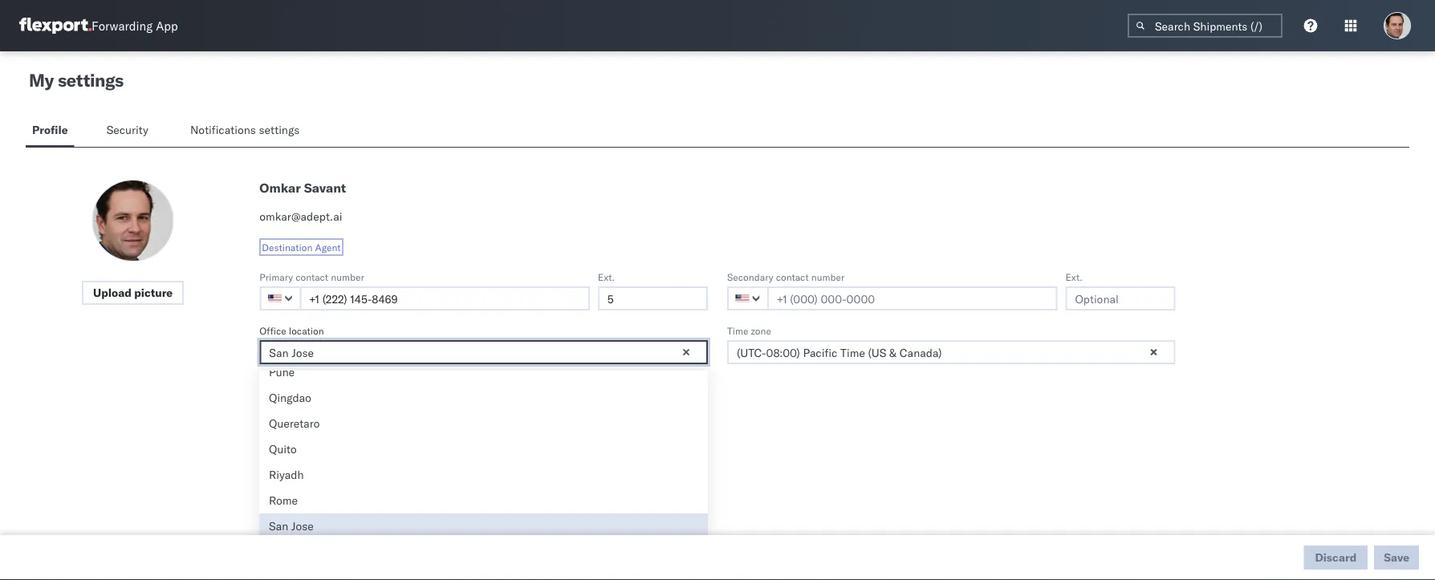 Task type: locate. For each thing, give the bounding box(es) containing it.
san jose
[[269, 520, 314, 534]]

office up will
[[294, 456, 326, 470]]

upload
[[93, 286, 132, 300]]

1 vertical spatial settings
[[259, 123, 300, 137]]

1 horizontal spatial contact
[[776, 271, 809, 283]]

1 contact from the left
[[296, 271, 329, 283]]

location
[[289, 325, 324, 337]]

0 horizontal spatial optional telephone field
[[598, 287, 708, 311]]

your
[[402, 476, 421, 488]]

0 horizontal spatial settings
[[58, 69, 123, 91]]

2 optional telephone field from the left
[[1066, 287, 1176, 311]]

number
[[331, 271, 364, 283], [812, 271, 845, 283]]

1 ext. from the left
[[598, 271, 615, 283]]

Job title text field
[[260, 394, 708, 418]]

1 horizontal spatial ext.
[[1066, 271, 1083, 283]]

ext.
[[598, 271, 615, 283], [1066, 271, 1083, 283]]

Optional telephone field
[[598, 287, 708, 311], [1066, 287, 1176, 311]]

1 horizontal spatial office
[[294, 456, 326, 470]]

app
[[156, 18, 178, 33]]

messages.
[[478, 476, 523, 488]]

0 horizontal spatial number
[[331, 271, 364, 283]]

united states text field down secondary
[[728, 287, 769, 311]]

0 vertical spatial office
[[260, 325, 286, 337]]

number right secondary
[[812, 271, 845, 283]]

omkar@adept.ai
[[260, 210, 342, 224]]

0 horizontal spatial united states text field
[[260, 287, 301, 311]]

agent
[[315, 241, 341, 253]]

contact down "destination agent"
[[296, 271, 329, 283]]

2 number from the left
[[812, 271, 845, 283]]

out
[[260, 456, 278, 470]]

0 vertical spatial settings
[[58, 69, 123, 91]]

1 optional telephone field from the left
[[598, 287, 708, 311]]

0 horizontal spatial office
[[260, 325, 286, 337]]

flexport. image
[[19, 18, 92, 34]]

United States text field
[[260, 287, 301, 311], [728, 287, 769, 311]]

my settings
[[29, 69, 123, 91]]

office left location on the bottom left of page
[[260, 325, 286, 337]]

contact for secondary
[[776, 271, 809, 283]]

forwarding app link
[[19, 18, 178, 34]]

primary
[[260, 271, 293, 283]]

2 contact from the left
[[776, 271, 809, 283]]

1 number from the left
[[331, 271, 364, 283]]

destination
[[262, 241, 313, 253]]

to
[[391, 476, 400, 488]]

1 united states text field from the left
[[260, 287, 301, 311]]

title
[[277, 379, 294, 391]]

settings right "notifications"
[[259, 123, 300, 137]]

contact
[[296, 271, 329, 283], [776, 271, 809, 283]]

will
[[308, 476, 323, 488]]

settings right my
[[58, 69, 123, 91]]

2 united states text field from the left
[[728, 287, 769, 311]]

united states text field down primary
[[260, 287, 301, 311]]

office
[[260, 325, 286, 337], [294, 456, 326, 470]]

contact for primary
[[296, 271, 329, 283]]

1 horizontal spatial number
[[812, 271, 845, 283]]

forwarding
[[92, 18, 153, 33]]

1 vertical spatial office
[[294, 456, 326, 470]]

notifications settings
[[190, 123, 300, 137]]

+1 (000) 000-0000 telephone field
[[300, 287, 590, 311]]

jose
[[291, 520, 314, 534]]

number for primary contact number
[[331, 271, 364, 283]]

qingdao
[[269, 391, 312, 405]]

1 horizontal spatial optional telephone field
[[1066, 287, 1176, 311]]

job
[[260, 379, 274, 391]]

San Jose text field
[[260, 341, 708, 365]]

0 horizontal spatial contact
[[296, 271, 329, 283]]

contact right secondary
[[776, 271, 809, 283]]

office inside out of office the status will be shown next to your name in the messages.
[[294, 456, 326, 470]]

(UTC-08:00) Pacific Time (US & Canada) text field
[[728, 341, 1176, 365]]

1 horizontal spatial settings
[[259, 123, 300, 137]]

zone
[[751, 325, 772, 337]]

profile
[[32, 123, 68, 137]]

0 horizontal spatial ext.
[[598, 271, 615, 283]]

2 ext. from the left
[[1066, 271, 1083, 283]]

1 horizontal spatial united states text field
[[728, 287, 769, 311]]

settings
[[58, 69, 123, 91], [259, 123, 300, 137]]

pune
[[269, 365, 295, 379]]

settings inside button
[[259, 123, 300, 137]]

number for secondary contact number
[[812, 271, 845, 283]]

destination agent
[[262, 241, 341, 253]]

number down agent
[[331, 271, 364, 283]]

omkar savant
[[260, 180, 346, 196]]



Task type: vqa. For each thing, say whether or not it's contained in the screenshot.
Forwarding App link
yes



Task type: describe. For each thing, give the bounding box(es) containing it.
time zone
[[728, 325, 772, 337]]

time
[[728, 325, 749, 337]]

optional telephone field for secondary contact number
[[1066, 287, 1176, 311]]

status
[[260, 432, 288, 445]]

forwarding app
[[92, 18, 178, 33]]

rome
[[269, 494, 298, 508]]

in
[[450, 476, 458, 488]]

queretaro
[[269, 417, 320, 431]]

notifications
[[190, 123, 256, 137]]

office location
[[260, 325, 324, 337]]

notifications settings button
[[184, 116, 313, 147]]

ext. for primary contact number
[[598, 271, 615, 283]]

job title
[[260, 379, 294, 391]]

my
[[29, 69, 54, 91]]

+1 (000) 000-0000 telephone field
[[768, 287, 1058, 311]]

settings for my settings
[[58, 69, 123, 91]]

secondary contact number
[[728, 271, 845, 283]]

san
[[269, 520, 289, 534]]

the
[[461, 476, 475, 488]]

secondary
[[728, 271, 774, 283]]

the
[[260, 476, 276, 488]]

security button
[[100, 116, 158, 147]]

upload picture button
[[82, 281, 184, 305]]

savant
[[304, 180, 346, 196]]

be
[[325, 476, 336, 488]]

status
[[278, 476, 306, 488]]

quito
[[269, 443, 297, 457]]

of
[[281, 456, 291, 470]]

name
[[424, 476, 448, 488]]

next
[[370, 476, 389, 488]]

ext. for secondary contact number
[[1066, 271, 1083, 283]]

optional telephone field for primary contact number
[[598, 287, 708, 311]]

upload picture
[[93, 286, 173, 300]]

united states text field for primary
[[260, 287, 301, 311]]

profile button
[[26, 116, 74, 147]]

omkar
[[260, 180, 301, 196]]

out of office the status will be shown next to your name in the messages.
[[260, 456, 523, 488]]

security
[[107, 123, 148, 137]]

picture
[[134, 286, 173, 300]]

Search Shipments (/) text field
[[1128, 14, 1283, 38]]

settings for notifications settings
[[259, 123, 300, 137]]

riyadh
[[269, 468, 304, 482]]

primary contact number
[[260, 271, 364, 283]]

united states text field for secondary
[[728, 287, 769, 311]]

shown
[[339, 476, 367, 488]]



